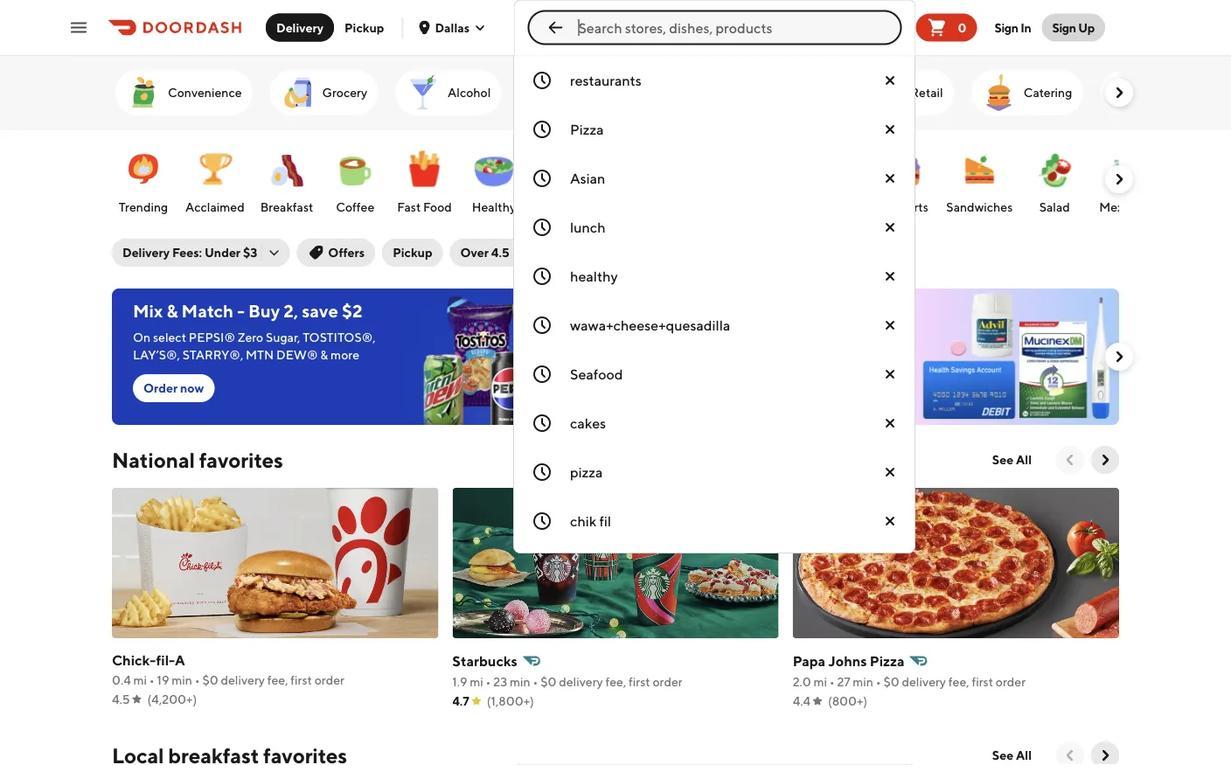 Task type: vqa. For each thing, say whether or not it's contained in the screenshot.
left orders
no



Task type: describe. For each thing, give the bounding box(es) containing it.
cakes link
[[514, 399, 915, 448]]

2.0 mi • 27 min • $​0 delivery fee, first order
[[793, 675, 1026, 689]]

2 see all link from the top
[[982, 742, 1043, 765]]

fast food
[[397, 200, 452, 214]]

catering link
[[972, 70, 1083, 115]]

starbucks
[[452, 653, 518, 670]]

health
[[571, 85, 609, 100]]

match
[[182, 301, 234, 321]]

save inside mix & match - buy 2, save $2 on select pepsi® zero sugar, tostitos®, lay's®, starry®, mtn dew® & more
[[302, 301, 338, 321]]

return from search image
[[545, 17, 566, 38]]

acclaimed
[[185, 200, 245, 214]]

healthy
[[472, 200, 516, 214]]

see for 2nd "see all" link from the bottom of the page
[[993, 453, 1014, 467]]

stop
[[723, 301, 759, 321]]

cakes
[[570, 415, 606, 432]]

0 horizontal spatial &
[[167, 301, 178, 321]]

starry®,
[[183, 348, 243, 362]]

to
[[779, 330, 791, 345]]

chick-
[[112, 652, 156, 669]]

• up (1,800+)
[[533, 675, 538, 689]]

delivery inside chick-fil-a 0.4 mi • 19 min • $​0 delivery fee, first order
[[221, 673, 265, 687]]

offers button
[[297, 239, 375, 267]]

order now
[[143, 381, 204, 395]]

• right 27
[[876, 675, 881, 689]]

desserts
[[881, 200, 929, 214]]

over 4.5
[[461, 245, 510, 260]]

19
[[157, 673, 169, 687]]

pizza link
[[514, 105, 915, 154]]

fil
[[600, 513, 611, 530]]

card
[[752, 330, 777, 345]]

under
[[205, 245, 241, 260]]

delete recent search result image for asian
[[883, 171, 897, 185]]

asian link
[[514, 154, 915, 203]]

in
[[1021, 20, 1032, 35]]

mi inside chick-fil-a 0.4 mi • 19 min • $​0 delivery fee, first order
[[133, 673, 147, 687]]

delivery for delivery
[[276, 20, 324, 35]]

mtn
[[246, 348, 274, 362]]

flowers image
[[1108, 72, 1150, 114]]

order
[[143, 381, 178, 395]]

delete recent search result image for cakes
[[883, 416, 897, 430]]

seafood link
[[514, 350, 915, 399]]

dew®
[[276, 348, 318, 362]]

acclaimed link
[[182, 139, 248, 220]]

select
[[153, 330, 186, 345]]

a
[[175, 652, 185, 669]]

0 vertical spatial next button of carousel image
[[1111, 84, 1128, 101]]

order for starbucks
[[653, 675, 683, 689]]

mix & match - buy 2, save $2 on select pepsi® zero sugar, tostitos®, lay's®, starry®, mtn dew® & more
[[133, 301, 376, 362]]

-
[[237, 301, 245, 321]]

asian
[[570, 170, 606, 187]]

coffee
[[336, 200, 375, 214]]

favorites
[[199, 447, 283, 472]]

(1,800+)
[[487, 694, 534, 708]]

sign for sign up
[[1053, 20, 1077, 35]]

restaurants link
[[514, 56, 915, 105]]

delivery for starbucks
[[559, 675, 603, 689]]

fee, inside chick-fil-a 0.4 mi • 19 min • $​0 delivery fee, first order
[[267, 673, 288, 687]]

delete recent search result image for lunch
[[883, 220, 897, 234]]

use
[[644, 330, 665, 345]]

all for 2nd "see all" link from the top
[[1016, 748, 1032, 763]]

open menu image
[[68, 17, 89, 38]]

0 horizontal spatial hsa/fsa
[[695, 330, 750, 345]]

johns
[[829, 653, 867, 670]]

grocery
[[322, 85, 367, 100]]

sign up link
[[1042, 14, 1106, 42]]

delivery fees: under $3
[[122, 245, 257, 260]]

$​0 for papa johns pizza
[[884, 675, 900, 689]]

Store search: begin typing to search for stores available on DoorDash text field
[[579, 18, 895, 37]]

restaurants
[[570, 72, 642, 89]]

2,
[[284, 301, 298, 321]]

delete recent search result image for pizza
[[883, 122, 897, 136]]

order for papa johns pizza
[[996, 675, 1026, 689]]

order now button
[[133, 374, 215, 402]]

retail image
[[865, 72, 907, 114]]

papa
[[793, 653, 826, 670]]

alcohol
[[448, 85, 491, 100]]

chik fil
[[570, 513, 611, 530]]

0 vertical spatial pickup button
[[334, 14, 395, 42]]

chik
[[570, 513, 597, 530]]

up
[[1079, 20, 1095, 35]]

pepsi®
[[189, 330, 235, 345]]

breakfast
[[260, 200, 313, 214]]

first inside chick-fil-a 0.4 mi • 19 min • $​0 delivery fee, first order
[[291, 673, 312, 687]]

$3
[[243, 245, 257, 260]]

wawa+cheese+quesadilla
[[570, 317, 731, 334]]

healthy
[[570, 268, 618, 285]]

1 vertical spatial 4.5
[[112, 692, 130, 707]]

see for 2nd "see all" link from the top
[[993, 748, 1014, 763]]

tostitos®,
[[303, 330, 376, 345]]

fees:
[[172, 245, 202, 260]]

0.4
[[112, 673, 131, 687]]

(4,200+)
[[147, 692, 197, 707]]

trending link
[[114, 139, 173, 220]]

national favorites
[[112, 447, 283, 472]]

(800+)
[[828, 694, 868, 708]]

mi for papa johns pizza
[[814, 675, 827, 689]]

papa johns pizza
[[793, 653, 905, 670]]

over 4.5 button
[[450, 239, 559, 267]]

2 vertical spatial next button of carousel image
[[1097, 747, 1114, 764]]

your
[[668, 330, 693, 345]]

essentials.
[[644, 348, 701, 362]]

0 vertical spatial next button of carousel image
[[1111, 171, 1128, 188]]

delivery button
[[266, 14, 334, 42]]

min inside chick-fil-a 0.4 mi • 19 min • $​0 delivery fee, first order
[[172, 673, 192, 687]]

delivery for papa johns pizza
[[902, 675, 946, 689]]

your
[[644, 301, 681, 321]]

convenience
[[168, 85, 242, 100]]

health
[[837, 330, 873, 345]]

see all for 2nd "see all" link from the top
[[993, 748, 1032, 763]]

sugar,
[[266, 330, 300, 345]]



Task type: locate. For each thing, give the bounding box(es) containing it.
your one-stop hsa/fsa shop use your hsa/fsa card to save on health essentials.
[[644, 301, 886, 362]]

$​0 for starbucks
[[541, 675, 557, 689]]

0 horizontal spatial fee,
[[267, 673, 288, 687]]

1 horizontal spatial $​0
[[541, 675, 557, 689]]

1 vertical spatial next button of carousel image
[[1111, 348, 1128, 366]]

1 see all link from the top
[[982, 446, 1043, 474]]

previous button of carousel image for 2nd "see all" link from the top
[[1062, 747, 1079, 764]]

delete recent search result image inside seafood link
[[883, 367, 897, 381]]

alcohol image
[[402, 72, 444, 114]]

1 vertical spatial save
[[793, 330, 818, 345]]

0 horizontal spatial sign
[[995, 20, 1019, 35]]

$​0 right '19'
[[202, 673, 218, 687]]

2 horizontal spatial first
[[972, 675, 994, 689]]

pickup right delivery "button"
[[345, 20, 384, 35]]

1 horizontal spatial delivery
[[276, 20, 324, 35]]

0 vertical spatial 4.5
[[491, 245, 510, 260]]

1 horizontal spatial min
[[510, 675, 531, 689]]

1 delete recent search result image from the top
[[883, 73, 897, 87]]

order
[[315, 673, 345, 687], [653, 675, 683, 689], [996, 675, 1026, 689]]

salad
[[1040, 200, 1070, 214]]

1 vertical spatial pizza
[[870, 653, 905, 670]]

grocery link
[[270, 70, 378, 115]]

4.5 inside button
[[491, 245, 510, 260]]

1 horizontal spatial 4.5
[[491, 245, 510, 260]]

pizza up 2.0 mi • 27 min • $​0 delivery fee, first order
[[870, 653, 905, 670]]

1 horizontal spatial pizza
[[870, 653, 905, 670]]

0 horizontal spatial delivery
[[221, 673, 265, 687]]

0 vertical spatial see
[[993, 453, 1014, 467]]

1 previous button of carousel image from the top
[[1062, 451, 1079, 469]]

first for starbucks
[[629, 675, 650, 689]]

grocery image
[[277, 72, 319, 114]]

lay's®,
[[133, 348, 180, 362]]

2 horizontal spatial fee,
[[949, 675, 970, 689]]

& left more
[[320, 348, 328, 362]]

0 vertical spatial previous button of carousel image
[[1062, 451, 1079, 469]]

0 horizontal spatial 4.5
[[112, 692, 130, 707]]

$​0 down papa johns pizza
[[884, 675, 900, 689]]

min for papa johns pizza
[[853, 675, 874, 689]]

delivery left fees:
[[122, 245, 170, 260]]

catering image
[[979, 72, 1021, 114]]

3 delete recent search result image from the top
[[883, 220, 897, 234]]

mexican
[[1100, 200, 1147, 214]]

4.5 right "over"
[[491, 245, 510, 260]]

delivery inside "button"
[[276, 20, 324, 35]]

delete recent search result image for pizza
[[883, 465, 897, 479]]

pizza down health
[[570, 121, 604, 138]]

• up (4,200+)
[[195, 673, 200, 687]]

delete recent search result image inside pizza link
[[883, 122, 897, 136]]

alcohol link
[[395, 70, 501, 115]]

see
[[993, 453, 1014, 467], [993, 748, 1014, 763]]

1.9
[[452, 675, 467, 689]]

delete recent search result image inside pizza link
[[883, 465, 897, 479]]

fee, for papa johns pizza
[[949, 675, 970, 689]]

2 sign from the left
[[1053, 20, 1077, 35]]

6 delete recent search result image from the top
[[883, 416, 897, 430]]

dallas button
[[418, 20, 487, 35]]

1 see from the top
[[993, 453, 1014, 467]]

pickup down fast
[[393, 245, 433, 260]]

2 horizontal spatial $​0
[[884, 675, 900, 689]]

retail link
[[858, 70, 954, 115]]

catering
[[1024, 85, 1073, 100]]

save
[[302, 301, 338, 321], [793, 330, 818, 345]]

2 see from the top
[[993, 748, 1014, 763]]

1 horizontal spatial &
[[320, 348, 328, 362]]

min right '19'
[[172, 673, 192, 687]]

1.9 mi • 23 min • $​0 delivery fee, first order
[[452, 675, 683, 689]]

0 horizontal spatial min
[[172, 673, 192, 687]]

2 previous button of carousel image from the top
[[1062, 747, 1079, 764]]

0 horizontal spatial pickup
[[345, 20, 384, 35]]

1 see all from the top
[[993, 453, 1032, 467]]

delete recent search result image inside lunch link
[[883, 220, 897, 234]]

&
[[167, 301, 178, 321], [320, 348, 328, 362]]

more
[[331, 348, 359, 362]]

pizza link
[[514, 448, 915, 497]]

1 delete recent search result image from the top
[[883, 171, 897, 185]]

2 vertical spatial delete recent search result image
[[883, 514, 897, 528]]

0 horizontal spatial first
[[291, 673, 312, 687]]

hsa/fsa up to
[[763, 301, 842, 321]]

7 delete recent search result image from the top
[[883, 465, 897, 479]]

healthy link
[[514, 252, 915, 301]]

4.4
[[793, 694, 811, 708]]

wawa+cheese+quesadilla link
[[514, 301, 915, 350]]

1 vertical spatial see all link
[[982, 742, 1043, 765]]

1 vertical spatial see all
[[993, 748, 1032, 763]]

offers
[[328, 245, 365, 260]]

delete recent search result image for restaurants
[[883, 73, 897, 87]]

previous button of carousel image
[[1062, 451, 1079, 469], [1062, 747, 1079, 764]]

• left 23
[[486, 675, 491, 689]]

$​0 right 23
[[541, 675, 557, 689]]

one-
[[685, 301, 723, 321]]

4 delete recent search result image from the top
[[883, 318, 897, 332]]

trending
[[119, 200, 168, 214]]

delete recent search result image
[[883, 73, 897, 87], [883, 122, 897, 136], [883, 220, 897, 234], [883, 318, 897, 332], [883, 367, 897, 381], [883, 416, 897, 430], [883, 465, 897, 479]]

1 vertical spatial pickup button
[[382, 239, 443, 267]]

0 button
[[916, 14, 977, 42]]

1 vertical spatial delete recent search result image
[[883, 269, 897, 283]]

fee, for starbucks
[[606, 675, 626, 689]]

23
[[494, 675, 507, 689]]

convenience image
[[122, 72, 164, 114]]

$​0 inside chick-fil-a 0.4 mi • 19 min • $​0 delivery fee, first order
[[202, 673, 218, 687]]

delete recent search result image for healthy
[[883, 269, 897, 283]]

pickup button down fast
[[382, 239, 443, 267]]

1 horizontal spatial sign
[[1053, 20, 1077, 35]]

on
[[821, 330, 835, 345]]

1 horizontal spatial mi
[[470, 675, 484, 689]]

delivery right '19'
[[221, 673, 265, 687]]

order inside chick-fil-a 0.4 mi • 19 min • $​0 delivery fee, first order
[[315, 673, 345, 687]]

sign left in
[[995, 20, 1019, 35]]

pickup
[[345, 20, 384, 35], [393, 245, 433, 260]]

0 vertical spatial &
[[167, 301, 178, 321]]

1 all from the top
[[1016, 453, 1032, 467]]

min right 23
[[510, 675, 531, 689]]

zero
[[238, 330, 263, 345]]

27
[[838, 675, 851, 689]]

2 horizontal spatial mi
[[814, 675, 827, 689]]

lunch
[[570, 219, 606, 236]]

hsa/fsa down the one-
[[695, 330, 750, 345]]

convenience link
[[115, 70, 252, 115]]

1 sign from the left
[[995, 20, 1019, 35]]

delivery up grocery icon
[[276, 20, 324, 35]]

$2
[[342, 301, 363, 321]]

0 vertical spatial see all
[[993, 453, 1032, 467]]

2 see all from the top
[[993, 748, 1032, 763]]

chik fil link
[[514, 497, 915, 546]]

delivery for delivery fees: under $3
[[122, 245, 170, 260]]

0 horizontal spatial order
[[315, 673, 345, 687]]

0 vertical spatial delivery
[[276, 20, 324, 35]]

fil-
[[156, 652, 175, 669]]

2 horizontal spatial delivery
[[902, 675, 946, 689]]

sandwiches
[[947, 200, 1013, 214]]

mi for starbucks
[[470, 675, 484, 689]]

2 horizontal spatial order
[[996, 675, 1026, 689]]

save inside your one-stop hsa/fsa shop use your hsa/fsa card to save on health essentials.
[[793, 330, 818, 345]]

mi right 1.9
[[470, 675, 484, 689]]

1 vertical spatial previous button of carousel image
[[1062, 747, 1079, 764]]

next button of carousel image
[[1111, 84, 1128, 101], [1111, 348, 1128, 366], [1097, 747, 1114, 764]]

2 delete recent search result image from the top
[[883, 122, 897, 136]]

1 vertical spatial all
[[1016, 748, 1032, 763]]

national
[[112, 447, 195, 472]]

min right 27
[[853, 675, 874, 689]]

sign in
[[995, 20, 1032, 35]]

delivery right 23
[[559, 675, 603, 689]]

& right mix
[[167, 301, 178, 321]]

mi
[[133, 673, 147, 687], [470, 675, 484, 689], [814, 675, 827, 689]]

1 horizontal spatial order
[[653, 675, 683, 689]]

sign left up
[[1053, 20, 1077, 35]]

0 vertical spatial delete recent search result image
[[883, 171, 897, 185]]

delete recent search result image for chik fil
[[883, 514, 897, 528]]

1 vertical spatial next button of carousel image
[[1097, 451, 1114, 469]]

previous button of carousel image for 2nd "see all" link from the bottom of the page
[[1062, 451, 1079, 469]]

0 horizontal spatial delivery
[[122, 245, 170, 260]]

over
[[461, 245, 489, 260]]

0 vertical spatial save
[[302, 301, 338, 321]]

delete recent search result image inside wawa+cheese+quesadilla link
[[883, 318, 897, 332]]

•
[[149, 673, 155, 687], [195, 673, 200, 687], [486, 675, 491, 689], [533, 675, 538, 689], [830, 675, 835, 689], [876, 675, 881, 689]]

see all for 2nd "see all" link from the bottom of the page
[[993, 453, 1032, 467]]

retail
[[911, 85, 944, 100]]

pizza
[[570, 464, 603, 481]]

min for starbucks
[[510, 675, 531, 689]]

sign up
[[1053, 20, 1095, 35]]

0 vertical spatial hsa/fsa
[[763, 301, 842, 321]]

mix
[[133, 301, 163, 321]]

1 horizontal spatial first
[[629, 675, 650, 689]]

dallas
[[435, 20, 470, 35]]

0 horizontal spatial save
[[302, 301, 338, 321]]

2 horizontal spatial min
[[853, 675, 874, 689]]

4.5 down 0.4
[[112, 692, 130, 707]]

1 vertical spatial see
[[993, 748, 1014, 763]]

3 delete recent search result image from the top
[[883, 514, 897, 528]]

2 delete recent search result image from the top
[[883, 269, 897, 283]]

delete recent search result image inside the restaurants link
[[883, 73, 897, 87]]

pickup for the bottommost pickup button
[[393, 245, 433, 260]]

delete recent search result image
[[883, 171, 897, 185], [883, 269, 897, 283], [883, 514, 897, 528]]

save right to
[[793, 330, 818, 345]]

delete recent search result image for wawa+cheese+quesadilla
[[883, 318, 897, 332]]

• left '19'
[[149, 673, 155, 687]]

shop
[[846, 301, 886, 321]]

1 vertical spatial pickup
[[393, 245, 433, 260]]

chick-fil-a 0.4 mi • 19 min • $​0 delivery fee, first order
[[112, 652, 345, 687]]

pickup for the top pickup button
[[345, 20, 384, 35]]

5 delete recent search result image from the top
[[883, 367, 897, 381]]

pickup button up grocery
[[334, 14, 395, 42]]

sign for sign in
[[995, 20, 1019, 35]]

sign in link
[[984, 10, 1042, 45]]

delete recent search result image for seafood
[[883, 367, 897, 381]]

0 horizontal spatial $​0
[[202, 673, 218, 687]]

mi right "2.0"
[[814, 675, 827, 689]]

0 vertical spatial pizza
[[570, 121, 604, 138]]

1 vertical spatial &
[[320, 348, 328, 362]]

1 vertical spatial delivery
[[122, 245, 170, 260]]

health image
[[526, 72, 568, 114]]

0 vertical spatial all
[[1016, 453, 1032, 467]]

save right 2,
[[302, 301, 338, 321]]

1 vertical spatial hsa/fsa
[[695, 330, 750, 345]]

4.5
[[491, 245, 510, 260], [112, 692, 130, 707]]

• left 27
[[830, 675, 835, 689]]

delete recent search result image inside the chik fil 'link'
[[883, 514, 897, 528]]

delete recent search result image inside healthy link
[[883, 269, 897, 283]]

0 vertical spatial pickup
[[345, 20, 384, 35]]

delivery down papa johns pizza
[[902, 675, 946, 689]]

delete recent search result image inside asian link
[[883, 171, 897, 185]]

all for 2nd "see all" link from the bottom of the page
[[1016, 453, 1032, 467]]

delete recent search result image inside cakes link
[[883, 416, 897, 430]]

food
[[423, 200, 452, 214]]

sign
[[995, 20, 1019, 35], [1053, 20, 1077, 35]]

national favorites link
[[112, 446, 283, 474]]

2 all from the top
[[1016, 748, 1032, 763]]

mi right 0.4
[[133, 673, 147, 687]]

next button of carousel image
[[1111, 171, 1128, 188], [1097, 451, 1114, 469]]

min
[[172, 673, 192, 687], [510, 675, 531, 689], [853, 675, 874, 689]]

1 horizontal spatial pickup
[[393, 245, 433, 260]]

see all link
[[982, 446, 1043, 474], [982, 742, 1043, 765]]

1 horizontal spatial hsa/fsa
[[763, 301, 842, 321]]

1 horizontal spatial delivery
[[559, 675, 603, 689]]

first
[[291, 673, 312, 687], [629, 675, 650, 689], [972, 675, 994, 689]]

2.0
[[793, 675, 811, 689]]

1 horizontal spatial fee,
[[606, 675, 626, 689]]

now
[[180, 381, 204, 395]]

0 horizontal spatial pizza
[[570, 121, 604, 138]]

0 horizontal spatial mi
[[133, 673, 147, 687]]

0 vertical spatial see all link
[[982, 446, 1043, 474]]

delivery
[[221, 673, 265, 687], [559, 675, 603, 689], [902, 675, 946, 689]]

first for papa johns pizza
[[972, 675, 994, 689]]

1 horizontal spatial save
[[793, 330, 818, 345]]



